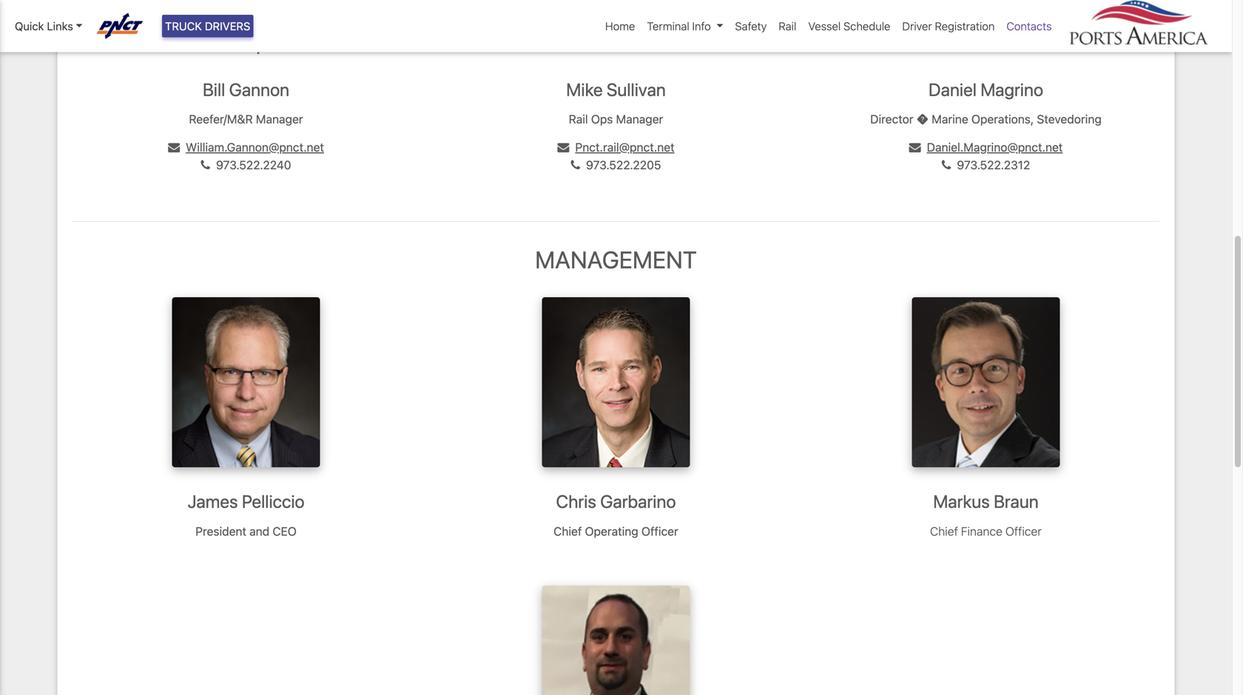 Task type: locate. For each thing, give the bounding box(es) containing it.
chris garbarino image
[[542, 298, 690, 468]]

rail
[[779, 20, 797, 33], [520, 27, 566, 55], [569, 112, 588, 126]]

gannon
[[229, 79, 289, 100]]

1 chief from the left
[[554, 525, 582, 539]]

driver registration
[[903, 20, 995, 33]]

2 phone image from the left
[[942, 159, 951, 171]]

phone image down "pnct.rail@pnct.net" link
[[571, 159, 580, 171]]

0 horizontal spatial operations
[[572, 27, 713, 55]]

rail link
[[773, 12, 803, 40]]

william.gannon@pnct.net
[[186, 140, 324, 154]]

2 chief from the left
[[930, 525, 958, 539]]

envelope image
[[168, 142, 180, 153], [558, 142, 570, 153]]

0 horizontal spatial rail
[[520, 27, 566, 55]]

0 horizontal spatial officer
[[642, 525, 679, 539]]

manager
[[256, 112, 303, 126], [616, 112, 663, 126]]

officer down garbarino
[[642, 525, 679, 539]]

0 vertical spatial marine
[[872, 27, 955, 55]]

daniel.magrino@pnct.net link
[[909, 140, 1063, 154]]

phone image down daniel.magrino@pnct.net link
[[942, 159, 951, 171]]

0 horizontal spatial envelope image
[[168, 142, 180, 153]]

rail operations
[[520, 27, 713, 55]]

operations
[[572, 27, 713, 55], [960, 27, 1101, 55]]

973.522.2205
[[586, 158, 661, 172]]

phone image inside "973.522.2312" link
[[942, 159, 951, 171]]

bill gannon
[[203, 79, 289, 100]]

terminal
[[647, 20, 690, 33]]

0 horizontal spatial manager
[[256, 112, 303, 126]]

1 envelope image from the left
[[168, 142, 180, 153]]

magrino
[[981, 79, 1044, 100]]

chief down "markus"
[[930, 525, 958, 539]]

drivers
[[205, 20, 250, 33]]

president
[[196, 525, 246, 539]]

mike
[[566, 79, 603, 100]]

mike sullivan
[[566, 79, 666, 100]]

operations,
[[972, 112, 1034, 126]]

1 horizontal spatial rail
[[569, 112, 588, 126]]

manager down gannon in the left of the page
[[256, 112, 303, 126]]

2 officer from the left
[[1006, 525, 1042, 539]]

william.gannon@pnct.net link
[[168, 140, 324, 154]]

rail ops manager
[[569, 112, 663, 126]]

home
[[605, 20, 635, 33]]

ceo
[[273, 525, 297, 539]]

chief
[[554, 525, 582, 539], [930, 525, 958, 539]]

stevedoring
[[1037, 112, 1102, 126]]

truck drivers link
[[162, 15, 253, 37]]

quick
[[15, 20, 44, 33]]

director � marine operations, stevedoring
[[871, 112, 1102, 126]]

envelope image inside william.gannon@pnct.net link
[[168, 142, 180, 153]]

director
[[871, 112, 914, 126]]

1 phone image from the left
[[571, 159, 580, 171]]

1 horizontal spatial officer
[[1006, 525, 1042, 539]]

officer
[[642, 525, 679, 539], [1006, 525, 1042, 539]]

rail left ops
[[569, 112, 588, 126]]

driver registration link
[[897, 12, 1001, 40]]

daniel
[[929, 79, 977, 100]]

marine operations
[[872, 27, 1101, 55]]

management
[[535, 246, 697, 274]]

1 horizontal spatial manager
[[616, 112, 663, 126]]

finance
[[961, 525, 1003, 539]]

president and ceo
[[196, 525, 297, 539]]

1 horizontal spatial phone image
[[942, 159, 951, 171]]

2 operations from the left
[[960, 27, 1101, 55]]

rail right safety
[[779, 20, 797, 33]]

phone image
[[571, 159, 580, 171], [942, 159, 951, 171]]

1 officer from the left
[[642, 525, 679, 539]]

safety link
[[729, 12, 773, 40]]

m&r
[[264, 27, 315, 55]]

rail up mike
[[520, 27, 566, 55]]

james pelliccio
[[188, 492, 305, 512]]

manager down sullivan
[[616, 112, 663, 126]]

marine
[[872, 27, 955, 55], [932, 112, 969, 126]]

daniel magrino
[[929, 79, 1044, 100]]

2 envelope image from the left
[[558, 142, 570, 153]]

2 manager from the left
[[616, 112, 663, 126]]

ops
[[591, 112, 613, 126]]

rail for rail operations
[[520, 27, 566, 55]]

officer down braun
[[1006, 525, 1042, 539]]

chief down chris
[[554, 525, 582, 539]]

1 horizontal spatial chief
[[930, 525, 958, 539]]

1 horizontal spatial envelope image
[[558, 142, 570, 153]]

contacts link
[[1001, 12, 1058, 40]]

1 operations from the left
[[572, 27, 713, 55]]

quick links
[[15, 20, 73, 33]]

phone image inside 973.522.2205 "link"
[[571, 159, 580, 171]]

973.522.2312 link
[[942, 158, 1031, 172]]

chief for chris garbarino
[[554, 525, 582, 539]]

envelope image inside "pnct.rail@pnct.net" link
[[558, 142, 570, 153]]

1 manager from the left
[[256, 112, 303, 126]]

chief finance officer
[[930, 525, 1042, 539]]

0 horizontal spatial phone image
[[571, 159, 580, 171]]

0 horizontal spatial chief
[[554, 525, 582, 539]]

bill
[[203, 79, 225, 100]]

phone image
[[201, 159, 210, 171]]

truck
[[165, 20, 202, 33]]

2 horizontal spatial rail
[[779, 20, 797, 33]]

adam sulich image
[[542, 586, 690, 696]]

envelope image
[[909, 142, 921, 153]]

officer for braun
[[1006, 525, 1042, 539]]

terminal info link
[[641, 12, 729, 40]]

1 horizontal spatial operations
[[960, 27, 1101, 55]]

rail for rail
[[779, 20, 797, 33]]



Task type: describe. For each thing, give the bounding box(es) containing it.
operations for marine operations
[[960, 27, 1101, 55]]

schedule
[[844, 20, 891, 33]]

vessel
[[809, 20, 841, 33]]

truck drivers
[[165, 20, 250, 33]]

and
[[250, 525, 270, 539]]

pnct.rail@pnct.net
[[575, 140, 675, 154]]

pnct.rail@pnct.net link
[[558, 140, 675, 154]]

terminal info
[[647, 20, 711, 33]]

973.522.2240 link
[[201, 158, 291, 172]]

daniel.magrino@pnct.net
[[927, 140, 1063, 154]]

marcus braun image
[[912, 298, 1060, 468]]

rail for rail ops manager
[[569, 112, 588, 126]]

reefer/ m&r
[[177, 27, 315, 55]]

markus
[[934, 492, 990, 512]]

�
[[917, 112, 929, 126]]

vessel schedule
[[809, 20, 891, 33]]

chief for markus braun
[[930, 525, 958, 539]]

home link
[[600, 12, 641, 40]]

sullivan
[[607, 79, 666, 100]]

quick links link
[[15, 18, 83, 34]]

reefer/m&r manager
[[189, 112, 303, 126]]

links
[[47, 20, 73, 33]]

braun
[[994, 492, 1039, 512]]

operating
[[585, 525, 639, 539]]

markus braun
[[934, 492, 1039, 512]]

contacts
[[1007, 20, 1052, 33]]

973.522.2312
[[957, 158, 1031, 172]]

envelope image for reefer/
[[168, 142, 180, 153]]

safety
[[735, 20, 767, 33]]

james
[[188, 492, 238, 512]]

reefer/
[[177, 27, 264, 55]]

james pelliccio image
[[172, 298, 320, 468]]

info
[[692, 20, 711, 33]]

phone image for rail
[[571, 159, 580, 171]]

vessel schedule link
[[803, 12, 897, 40]]

phone image for marine
[[942, 159, 951, 171]]

973.522.2240
[[216, 158, 291, 172]]

1 vertical spatial marine
[[932, 112, 969, 126]]

chief operating officer
[[554, 525, 679, 539]]

pelliccio
[[242, 492, 305, 512]]

officer for garbarino
[[642, 525, 679, 539]]

reefer/m&r
[[189, 112, 253, 126]]

garbarino
[[600, 492, 676, 512]]

chris garbarino
[[556, 492, 676, 512]]

driver
[[903, 20, 932, 33]]

operations for rail operations
[[572, 27, 713, 55]]

registration
[[935, 20, 995, 33]]

973.522.2205 link
[[571, 158, 661, 172]]

chris
[[556, 492, 596, 512]]

envelope image for rail
[[558, 142, 570, 153]]



Task type: vqa. For each thing, say whether or not it's contained in the screenshot.
FORM.
no



